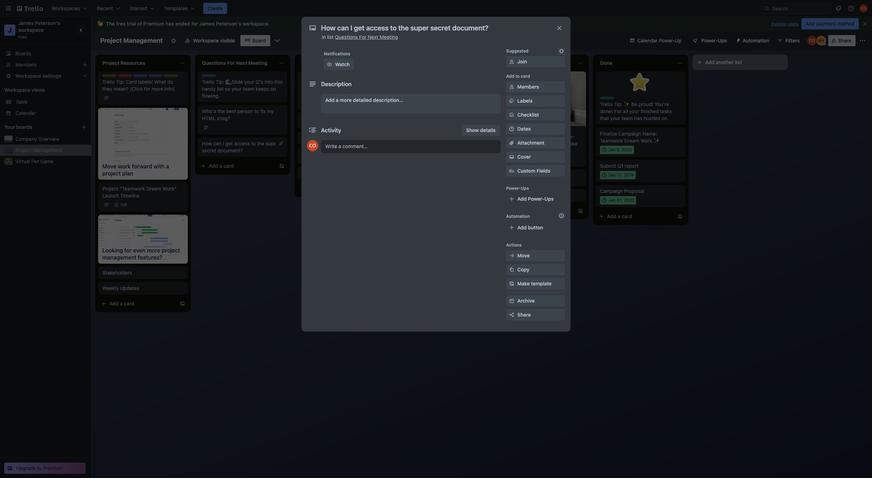 Task type: locate. For each thing, give the bounding box(es) containing it.
so inside trello tip trello tip: this is where assigned tasks live so that your team can see who's working on what and when it's due.
[[324, 86, 329, 92]]

team down heavy
[[501, 148, 512, 154]]

0 vertical spatial are
[[425, 86, 432, 92]]

company overview link
[[15, 136, 87, 143]]

create from template… image for submit q1 report
[[677, 214, 683, 219]]

sm image inside members link
[[508, 83, 515, 90]]

2 vertical spatial project
[[102, 186, 118, 192]]

tip for trello tip: 🌊slide your q's into this handy list so your team keeps on flowing.
[[214, 74, 221, 80]]

team down 'all'
[[622, 115, 633, 121]]

table
[[15, 99, 28, 105]]

those inside "trello tip: 💬for those in-between tasks that are almost done but also awaiting one last step."
[[440, 79, 452, 85]]

power-ups up add another list
[[702, 38, 727, 43]]

dream
[[625, 138, 639, 144], [146, 186, 161, 192]]

peterson's up boards link on the left top of the page
[[35, 20, 60, 26]]

0 horizontal spatial premium
[[43, 466, 63, 472]]

project management down company overview
[[15, 147, 62, 153]]

your boards with 3 items element
[[4, 123, 71, 131]]

your inside trello tip trello tip: splash those redtape- heavy issues that are slowing your team down here.
[[568, 141, 578, 147]]

explore
[[772, 21, 787, 27]]

0 vertical spatial premium
[[143, 21, 164, 27]]

0 horizontal spatial power-ups
[[506, 186, 529, 191]]

sm image inside make template link
[[508, 280, 515, 287]]

who's
[[301, 93, 315, 99]]

1 vertical spatial dream
[[146, 186, 161, 192]]

team up and
[[352, 86, 363, 92]]

1 vertical spatial automation
[[506, 214, 530, 219]]

how can i get access to the super secret document? link
[[202, 140, 283, 154]]

sm image left checklist
[[508, 111, 515, 118]]

1 horizontal spatial color: orange, title: "one more step" element
[[501, 172, 515, 175]]

has inside trello tip trello tip: ✨ be proud! you're done! for all your finished tasks that your team has hustled on.
[[634, 115, 642, 121]]

your down redtape-
[[568, 141, 578, 147]]

edit card image
[[278, 141, 284, 146]]

1 horizontal spatial premium
[[143, 21, 164, 27]]

sm image for archive
[[508, 298, 515, 305]]

sm image for members
[[508, 83, 515, 90]]

details
[[480, 127, 496, 133]]

0 vertical spatial jan
[[609, 147, 616, 152]]

team inside trello tip trello tip: this is where assigned tasks live so that your team can see who's working on what and when it's due.
[[352, 86, 363, 92]]

legal review
[[401, 108, 429, 114]]

overview
[[38, 136, 59, 142]]

1 vertical spatial team
[[317, 115, 328, 120]]

to left fix
[[254, 108, 259, 114]]

create from template… image
[[478, 154, 484, 159], [279, 163, 285, 169], [578, 208, 583, 214]]

add a card button for how can i get access to the super secret document?
[[198, 161, 276, 172]]

tip: for handy
[[216, 79, 224, 85]]

team for redtape-
[[501, 148, 512, 154]]

for down labels!
[[144, 86, 150, 92]]

show details link
[[462, 125, 500, 136]]

sm image inside cover link
[[508, 154, 515, 161]]

1 vertical spatial color: purple, title: "design team" element
[[301, 115, 328, 120]]

design team sketch site banner
[[301, 115, 344, 126]]

workspace views
[[4, 87, 45, 93]]

tip: inside trello tip trello tip: splash those redtape- heavy issues that are slowing your team down here.
[[514, 134, 523, 140]]

1 horizontal spatial ✨
[[654, 138, 660, 144]]

dates button
[[506, 123, 565, 135]]

dream left work
[[625, 138, 639, 144]]

banner
[[91, 17, 872, 31]]

your down done!
[[610, 115, 620, 121]]

trello tip: splash those redtape- heavy issues that are slowing your team down here. link
[[501, 133, 582, 154]]

add
[[806, 21, 815, 27], [705, 59, 715, 65], [506, 74, 514, 79], [325, 97, 335, 103], [408, 153, 417, 159], [209, 163, 218, 169], [517, 196, 527, 202], [508, 208, 517, 214], [607, 213, 616, 219], [517, 225, 527, 231], [109, 301, 119, 307]]

sm image down the "down"
[[508, 154, 515, 161]]

0 horizontal spatial on
[[270, 86, 276, 92]]

that inside trello tip trello tip: ✨ be proud! you're done! for all your finished tasks that your team has hustled on.
[[600, 115, 609, 121]]

the left super
[[257, 141, 264, 147]]

of
[[137, 21, 142, 27]]

1 horizontal spatial workspace
[[243, 21, 268, 27]]

a down budget approval
[[518, 208, 521, 214]]

peterson's up visible at top
[[216, 21, 241, 27]]

sm image left watch
[[326, 61, 333, 68]]

1 vertical spatial workspace
[[4, 87, 30, 93]]

add a card button for submit q1 report
[[596, 211, 674, 222]]

color: sky, title: "trello tip" element for trello tip: this is where assigned tasks live so that your team can see who's working on what and when it's due.
[[301, 74, 320, 80]]

tip inside trello tip trello tip: splash those redtape- heavy issues that are slowing your team down here.
[[513, 129, 519, 134]]

automation up add another list 'button'
[[743, 38, 769, 43]]

a down the document?
[[219, 163, 222, 169]]

1 horizontal spatial color: purple, title: "design team" element
[[301, 115, 328, 120]]

team inside trello tip trello tip: 🌊slide your q's into this handy list so your team keeps on flowing.
[[243, 86, 254, 92]]

on inside trello tip trello tip: 🌊slide your q's into this handy list so your team keeps on flowing.
[[270, 86, 276, 92]]

detailed
[[353, 97, 372, 103]]

Jan 31, 2020 checkbox
[[600, 196, 636, 205]]

that up one
[[414, 86, 423, 92]]

that down is
[[330, 86, 339, 92]]

1 horizontal spatial can
[[365, 86, 373, 92]]

dec 17, 2019
[[609, 172, 634, 178]]

james inside james peterson's workspace free
[[18, 20, 34, 26]]

add down jan 31, 2020 option
[[607, 213, 616, 219]]

template
[[531, 281, 552, 287]]

move
[[517, 253, 530, 259]]

1 vertical spatial 2020
[[624, 198, 634, 203]]

Dec 17, 2019 checkbox
[[600, 171, 636, 179]]

add button button
[[506, 222, 565, 233]]

q1
[[617, 163, 623, 169]]

sm image left 'copy'
[[508, 266, 515, 273]]

tip
[[161, 74, 167, 80], [214, 74, 221, 80], [314, 74, 320, 80], [613, 97, 619, 102], [513, 129, 519, 134]]

create from template… image
[[677, 214, 683, 219], [179, 301, 185, 307]]

sm image inside join link
[[508, 58, 515, 65]]

freelancer contracts link
[[501, 177, 582, 184]]

workspace left visible at top
[[193, 38, 219, 43]]

1 vertical spatial more
[[340, 97, 352, 103]]

can
[[365, 86, 373, 92], [213, 141, 222, 147]]

edit email drafts link
[[301, 135, 383, 142]]

color: sky, title: "trello tip" element for trello tip: ✨ be proud! you're done! for all your finished tasks that your team has hustled on.
[[600, 97, 619, 102]]

1 vertical spatial premium
[[43, 466, 63, 472]]

0 vertical spatial project management
[[100, 37, 163, 44]]

campaign inside the finalize campaign name: teamwork dream work ✨
[[618, 131, 641, 137]]

project inside project "teamwork dream work" launch timeline
[[102, 186, 118, 192]]

1 jan from the top
[[609, 147, 616, 152]]

q's
[[256, 79, 263, 85]]

0 horizontal spatial share
[[517, 312, 531, 318]]

0 horizontal spatial the
[[218, 108, 225, 114]]

document?
[[217, 148, 243, 154]]

get
[[225, 141, 233, 147]]

your
[[244, 79, 254, 85], [232, 86, 242, 92], [341, 86, 351, 92], [629, 108, 639, 114], [610, 115, 620, 121], [568, 141, 578, 147]]

1 horizontal spatial members
[[517, 84, 539, 90]]

1 horizontal spatial for
[[614, 108, 622, 114]]

color: orange, title: "one more step" element
[[301, 150, 316, 153], [501, 172, 515, 175]]

tip inside trello tip trello tip: this is where assigned tasks live so that your team can see who's working on what and when it's due.
[[314, 74, 320, 80]]

sm image
[[733, 35, 743, 45], [558, 48, 565, 55], [508, 58, 515, 65], [508, 83, 515, 90], [508, 111, 515, 118], [508, 154, 515, 161], [508, 280, 515, 287]]

1 horizontal spatial design
[[301, 115, 316, 120]]

sm image for join
[[508, 58, 515, 65]]

power- inside "button"
[[702, 38, 718, 43]]

that inside trello tip trello tip: this is where assigned tasks live so that your team can see who's working on what and when it's due.
[[330, 86, 339, 92]]

search image
[[764, 6, 770, 11]]

christina overa (christinaovera) image
[[860, 4, 868, 13]]

tasks inside trello tip trello tip: this is where assigned tasks live so that your team can see who's working on what and when it's due.
[[301, 86, 313, 92]]

sketch left site
[[301, 120, 317, 126]]

Write a comment text field
[[321, 140, 501, 153]]

for inside trello tip trello tip: ✨ be proud! you're done! for all your finished tasks that your team has hustled on.
[[614, 108, 622, 114]]

0 horizontal spatial members link
[[0, 59, 91, 70]]

your up "what"
[[341, 86, 351, 92]]

tasks inside "trello tip: 💬for those in-between tasks that are almost done but also awaiting one last step."
[[401, 86, 413, 92]]

priority
[[118, 74, 133, 80]]

workspace up free
[[18, 27, 44, 33]]

team left halp
[[148, 74, 159, 80]]

how
[[202, 141, 212, 147]]

0 vertical spatial those
[[440, 79, 452, 85]]

0 vertical spatial share button
[[828, 35, 856, 46]]

0 vertical spatial 2020
[[622, 147, 632, 152]]

sm image
[[326, 61, 333, 68], [508, 97, 515, 104], [508, 252, 515, 259], [508, 266, 515, 273], [508, 298, 515, 305]]

project management
[[100, 37, 163, 44], [15, 147, 62, 153]]

tip: inside trello tip trello tip: 🌊slide your q's into this handy list so your team keeps on flowing.
[[216, 79, 224, 85]]

2 horizontal spatial the
[[318, 170, 326, 176]]

add left payment
[[806, 21, 815, 27]]

1 horizontal spatial team
[[317, 115, 328, 120]]

a down write a comment text field on the top of page
[[419, 153, 421, 159]]

0 vertical spatial management
[[123, 37, 163, 44]]

calendar for calendar power-up
[[637, 38, 658, 43]]

project
[[100, 37, 122, 44], [15, 147, 31, 153], [102, 186, 118, 192]]

sm image inside archive 'link'
[[508, 298, 515, 305]]

power-ups
[[702, 38, 727, 43], [506, 186, 529, 191]]

who's the best person to fix my html snag? link
[[202, 108, 283, 122]]

to inside who's the best person to fix my html snag?
[[254, 108, 259, 114]]

add left another
[[705, 59, 715, 65]]

1 vertical spatial workspace
[[18, 27, 44, 33]]

tasks inside trello tip trello tip: ✨ be proud! you're done! for all your finished tasks that your team has hustled on.
[[660, 108, 672, 114]]

your inside trello tip trello tip: this is where assigned tasks live so that your team can see who's working on what and when it's due.
[[341, 86, 351, 92]]

between
[[460, 79, 479, 85]]

banner
[[328, 120, 344, 126]]

sm image inside labels link
[[508, 97, 515, 104]]

card down the add power-ups link
[[522, 208, 533, 214]]

0 vertical spatial workspace
[[243, 21, 268, 27]]

that inside "trello tip: 💬for those in-between tasks that are almost done but also awaiting one last step."
[[414, 86, 423, 92]]

0 horizontal spatial can
[[213, 141, 222, 147]]

power-ups button
[[688, 35, 731, 46]]

2020
[[622, 147, 632, 152], [624, 198, 634, 203]]

list inside trello tip trello tip: 🌊slide your q's into this handy list so your team keeps on flowing.
[[217, 86, 224, 92]]

1 horizontal spatial create from template… image
[[478, 154, 484, 159]]

1 vertical spatial members link
[[506, 81, 565, 93]]

Board name text field
[[97, 35, 166, 46]]

share down archive
[[517, 312, 531, 318]]

tip: left be
[[614, 101, 622, 107]]

issues
[[515, 141, 530, 147]]

tip: inside trello tip trello tip: this is where assigned tasks live so that your team can see who's working on what and when it's due.
[[315, 79, 324, 85]]

(click
[[130, 86, 143, 92]]

for right ended
[[191, 21, 198, 27]]

has down finished
[[634, 115, 642, 121]]

ben nelson (bennelson96) image
[[816, 36, 826, 46]]

are
[[425, 86, 432, 92], [541, 141, 548, 147]]

project management down the trial
[[100, 37, 163, 44]]

"teamwork
[[120, 186, 145, 192]]

2 horizontal spatial ups
[[718, 38, 727, 43]]

done!
[[600, 108, 613, 114]]

dream inside project "teamwork dream work" launch timeline
[[146, 186, 161, 192]]

trello inside "trello tip: 💬for those in-between tasks that are almost done but also awaiting one last step."
[[401, 79, 413, 85]]

0 horizontal spatial tasks
[[301, 86, 313, 92]]

design inside design team sketch site banner
[[301, 115, 316, 120]]

1 so from the left
[[225, 86, 230, 92]]

my
[[267, 108, 274, 114]]

0 vertical spatial ✨
[[624, 101, 630, 107]]

sm image left labels
[[508, 97, 515, 104]]

pet
[[31, 158, 39, 164]]

0 horizontal spatial are
[[425, 86, 432, 92]]

members down the boards
[[15, 62, 37, 68]]

0 horizontal spatial for
[[359, 34, 367, 40]]

workspace
[[193, 38, 219, 43], [4, 87, 30, 93]]

add button
[[517, 225, 543, 231]]

ups down freelancer contracts link
[[544, 196, 554, 202]]

automation up add button
[[506, 214, 530, 219]]

2 jan from the top
[[609, 198, 616, 203]]

the up snag?
[[218, 108, 225, 114]]

0 horizontal spatial has
[[166, 21, 174, 27]]

priority design team
[[118, 74, 159, 80]]

color: orange, title: "one more step" element for freelancer
[[501, 172, 515, 175]]

sm image for suggested
[[558, 48, 565, 55]]

are inside "trello tip: 💬for those in-between tasks that are almost done but also awaiting one last step."
[[425, 86, 432, 92]]

1 sketch from the top
[[301, 120, 317, 126]]

more inside trello tip: card labels! what do they mean? (click for more info)
[[152, 86, 163, 92]]

color: red, title: "priority" element
[[118, 74, 133, 80]]

what
[[342, 93, 353, 99]]

2 vertical spatial the
[[318, 170, 326, 176]]

team for q's
[[243, 86, 254, 92]]

premium right upgrade
[[43, 466, 63, 472]]

so up working
[[324, 86, 329, 92]]

add a card down write a comment text field on the top of page
[[408, 153, 433, 159]]

0 horizontal spatial for
[[144, 86, 150, 92]]

2020 for campaign
[[622, 147, 632, 152]]

trello tip: ✨ be proud! you're done! for all your finished tasks that your team has hustled on. link
[[600, 101, 681, 122]]

1 horizontal spatial share
[[838, 38, 852, 43]]

1 horizontal spatial james
[[199, 21, 215, 27]]

project up virtual
[[15, 147, 31, 153]]

that inside trello tip trello tip: splash those redtape- heavy issues that are slowing your team down here.
[[531, 141, 540, 147]]

2 so from the left
[[324, 86, 329, 92]]

0 vertical spatial more
[[152, 86, 163, 92]]

those up almost
[[440, 79, 452, 85]]

share down method
[[838, 38, 852, 43]]

tip: up issues
[[514, 134, 523, 140]]

sm image inside watch button
[[326, 61, 333, 68]]

can up when
[[365, 86, 373, 92]]

None text field
[[318, 22, 549, 34]]

1 horizontal spatial calendar
[[637, 38, 658, 43]]

that down done!
[[600, 115, 609, 121]]

share
[[838, 38, 852, 43], [517, 312, 531, 318]]

to inside how can i get access to the super secret document?
[[251, 141, 256, 147]]

0 horizontal spatial calendar
[[15, 110, 36, 116]]

1 vertical spatial jan
[[609, 198, 616, 203]]

2 vertical spatial ups
[[544, 196, 554, 202]]

campaign up work
[[618, 131, 641, 137]]

campaign
[[618, 131, 641, 137], [600, 188, 623, 194]]

ups up approval
[[521, 186, 529, 191]]

card
[[521, 74, 530, 79], [423, 153, 433, 159], [224, 163, 234, 169], [522, 208, 533, 214], [622, 213, 632, 219], [124, 301, 134, 307]]

members up labels
[[517, 84, 539, 90]]

ended
[[175, 21, 190, 27]]

sm image inside checklist "link"
[[508, 111, 515, 118]]

christina overa (christinaovera) image right filters
[[807, 36, 817, 46]]

1 vertical spatial create from template… image
[[279, 163, 285, 169]]

workspace up table
[[4, 87, 30, 93]]

table link
[[15, 99, 87, 106]]

1 vertical spatial design
[[301, 115, 316, 120]]

workspace visible
[[193, 38, 235, 43]]

0 vertical spatial workspace
[[193, 38, 219, 43]]

0 horizontal spatial so
[[225, 86, 230, 92]]

sm image inside move link
[[508, 252, 515, 259]]

0 horizontal spatial more
[[152, 86, 163, 92]]

tip: left 💬for
[[415, 79, 423, 85]]

to
[[516, 74, 520, 79], [254, 108, 259, 114], [251, 141, 256, 147], [37, 466, 42, 472]]

project management inside board name text box
[[100, 37, 163, 44]]

add to card
[[506, 74, 530, 79]]

sm image up join link at the top
[[558, 48, 565, 55]]

a down jan 31, 2020 option
[[618, 213, 620, 219]]

board
[[252, 38, 266, 43]]

members link up labels link
[[506, 81, 565, 93]]

another
[[716, 59, 734, 65]]

tip inside trello tip trello tip: 🌊slide your q's into this handy list so your team keeps on flowing.
[[214, 74, 221, 80]]

james up free
[[18, 20, 34, 26]]

sm image inside automation 'button'
[[733, 35, 743, 45]]

a
[[336, 97, 339, 103], [419, 153, 421, 159], [219, 163, 222, 169], [518, 208, 521, 214], [618, 213, 620, 219], [120, 301, 123, 307]]

add a card for submit q1 report
[[607, 213, 632, 219]]

christina overa (christinaovera) image
[[807, 36, 817, 46], [307, 140, 318, 151]]

boards
[[16, 124, 32, 130]]

edit email drafts
[[301, 135, 338, 141]]

management down of
[[123, 37, 163, 44]]

1 horizontal spatial the
[[257, 141, 264, 147]]

color: orange, title: "one more step" element up freelancer
[[501, 172, 515, 175]]

1 vertical spatial are
[[541, 141, 548, 147]]

sm image for automation
[[733, 35, 743, 45]]

0
[[121, 202, 123, 208]]

campaign proposal link
[[600, 188, 681, 195]]

sm image inside copy 'link'
[[508, 266, 515, 273]]

1 vertical spatial power-ups
[[506, 186, 529, 191]]

✨ down the name:
[[654, 138, 660, 144]]

tip: up "handy"
[[216, 79, 224, 85]]

color: sky, title: "trello tip" element for trello tip: splash those redtape- heavy issues that are slowing your team down here.
[[501, 129, 519, 134]]

trial
[[127, 21, 136, 27]]

show menu image
[[859, 37, 866, 44]]

team inside trello tip trello tip: splash those redtape- heavy issues that are slowing your team down here.
[[501, 148, 512, 154]]

0 vertical spatial automation
[[743, 38, 769, 43]]

0 horizontal spatial ups
[[521, 186, 529, 191]]

sm image left join on the top of the page
[[508, 58, 515, 65]]

1 horizontal spatial tasks
[[401, 86, 413, 92]]

tip: up live
[[315, 79, 324, 85]]

checklist link
[[506, 109, 565, 121]]

0 vertical spatial on
[[270, 86, 276, 92]]

into
[[265, 79, 273, 85]]

peterson's
[[35, 20, 60, 26], [216, 21, 241, 27]]

calendar left up
[[637, 38, 658, 43]]

1 horizontal spatial dream
[[625, 138, 639, 144]]

0 horizontal spatial ✨
[[624, 101, 630, 107]]

due.
[[310, 100, 320, 106]]

boards link
[[0, 48, 91, 59]]

curate
[[301, 155, 317, 161]]

0 vertical spatial color: orange, title: "one more step" element
[[301, 150, 316, 153]]

share button down archive 'link'
[[506, 310, 565, 321]]

0 horizontal spatial workspace
[[18, 27, 44, 33]]

1 horizontal spatial management
[[123, 37, 163, 44]]

card down write a comment text field on the top of page
[[423, 153, 433, 159]]

1 vertical spatial create from template… image
[[179, 301, 185, 307]]

slowing
[[550, 141, 567, 147]]

color: sky, title: "trello tip" element
[[149, 74, 167, 80], [202, 74, 221, 80], [301, 74, 320, 80], [600, 97, 619, 102], [501, 129, 519, 134]]

workspace inside button
[[193, 38, 219, 43]]

Search field
[[770, 3, 831, 14]]

1 horizontal spatial peterson's
[[216, 21, 241, 27]]

more down what
[[152, 86, 163, 92]]

those up slowing
[[541, 134, 553, 140]]

0 vertical spatial project
[[100, 37, 122, 44]]

calendar down table
[[15, 110, 36, 116]]

1 horizontal spatial create from template… image
[[677, 214, 683, 219]]

premium right of
[[143, 21, 164, 27]]

dream left work"
[[146, 186, 161, 192]]

a down weekly updates
[[120, 301, 123, 307]]

that up "here."
[[531, 141, 540, 147]]

the left "teamy
[[318, 170, 326, 176]]

jan 31, 2020
[[609, 198, 634, 203]]

the for sketch
[[318, 170, 326, 176]]

0 vertical spatial campaign
[[618, 131, 641, 137]]

tip inside trello tip trello tip: ✨ be proud! you're done! for all your finished tasks that your team has hustled on.
[[613, 97, 619, 102]]

1 horizontal spatial workspace
[[193, 38, 219, 43]]

that
[[330, 86, 339, 92], [414, 86, 423, 92], [600, 115, 609, 121], [531, 141, 540, 147]]

jan left 9,
[[609, 147, 616, 152]]

sm image left archive
[[508, 298, 515, 305]]

project down the
[[100, 37, 122, 44]]

filters
[[786, 38, 800, 43]]

color: sky, title: "trello tip" element for trello tip: 🌊slide your q's into this handy list so your team keeps on flowing.
[[202, 74, 221, 80]]

add a card down weekly updates
[[109, 301, 134, 307]]

budget
[[501, 192, 517, 198]]

0 vertical spatial color: purple, title: "design team" element
[[133, 74, 159, 80]]

card down the document?
[[224, 163, 234, 169]]

0 horizontal spatial design
[[133, 74, 147, 80]]

✨ up 'all'
[[624, 101, 630, 107]]

approval
[[518, 192, 538, 198]]

sm image for move
[[508, 252, 515, 259]]

archive
[[517, 298, 535, 304]]

list right another
[[735, 59, 742, 65]]

1 horizontal spatial for
[[191, 21, 198, 27]]

working
[[316, 93, 334, 99]]

create
[[208, 5, 223, 11]]

tip: inside trello tip trello tip: ✨ be proud! you're done! for all your finished tasks that your team has hustled on.
[[614, 101, 622, 107]]

star or unstar board image
[[171, 38, 176, 43]]

the inside who's the best person to fix my html snag?
[[218, 108, 225, 114]]

1 vertical spatial project
[[15, 147, 31, 153]]

0 notifications image
[[834, 4, 843, 13]]

can inside how can i get access to the super secret document?
[[213, 141, 222, 147]]

1 vertical spatial ✨
[[654, 138, 660, 144]]

on down into
[[270, 86, 276, 92]]

color: orange, title: "one more step" element up curate
[[301, 150, 316, 153]]

0 vertical spatial members link
[[0, 59, 91, 70]]

color: purple, title: "design team" element
[[133, 74, 159, 80], [301, 115, 328, 120]]

ups up add another list
[[718, 38, 727, 43]]

custom fields button
[[506, 168, 565, 175]]

0 vertical spatial create from template… image
[[677, 214, 683, 219]]

1 vertical spatial color: orange, title: "one more step" element
[[501, 172, 515, 175]]

jan left 31, at the right
[[609, 198, 616, 203]]

sm image for cover
[[508, 154, 515, 161]]

what
[[154, 79, 166, 85]]

workspace for workspace visible
[[193, 38, 219, 43]]

to right access
[[251, 141, 256, 147]]



Task type: describe. For each thing, give the bounding box(es) containing it.
this
[[274, 79, 283, 85]]

see
[[374, 86, 382, 92]]

but
[[462, 86, 470, 92]]

weekly updates
[[102, 285, 139, 291]]

trello tip: 💬for those in-between tasks that are almost done but also awaiting one last step.
[[401, 79, 480, 99]]

add a card for how can i get access to the super secret document?
[[209, 163, 234, 169]]

this
[[325, 79, 335, 85]]

i
[[223, 141, 224, 147]]

color: yellow, title: "copy request" element
[[102, 74, 116, 77]]

calendar power-up link
[[626, 35, 686, 46]]

project "teamwork dream work" launch timeline link
[[102, 185, 184, 199]]

primary element
[[0, 0, 872, 17]]

questions for next meeting link
[[335, 34, 398, 40]]

2 sketch from the top
[[301, 170, 317, 176]]

meeting
[[380, 34, 398, 40]]

your left q's
[[244, 79, 254, 85]]

1 vertical spatial campaign
[[600, 188, 623, 194]]

✨ inside trello tip trello tip: ✨ be proud! you're done! for all your finished tasks that your team has hustled on.
[[624, 101, 630, 107]]

upgrade to premium link
[[4, 463, 86, 474]]

add a card button for project "teamwork dream work" launch timeline
[[98, 298, 177, 309]]

sm image for watch
[[326, 61, 333, 68]]

labels
[[517, 98, 533, 104]]

Jan 9, 2020 checkbox
[[600, 146, 634, 154]]

sketch inside design team sketch site banner
[[301, 120, 317, 126]]

show details
[[466, 127, 496, 133]]

in
[[322, 34, 326, 40]]

tip: inside trello tip: card labels! what do they mean? (click for more info)
[[116, 79, 125, 85]]

sm image for copy
[[508, 266, 515, 273]]

workspace inside james peterson's workspace free
[[18, 27, 44, 33]]

add down budget in the top of the page
[[508, 208, 517, 214]]

color: lime, title: "halp" element
[[164, 74, 178, 80]]

access
[[234, 141, 250, 147]]

0 horizontal spatial christina overa (christinaovera) image
[[307, 140, 318, 151]]

how can i get access to the super secret document?
[[202, 141, 279, 154]]

0 horizontal spatial team
[[148, 74, 159, 80]]

in-
[[454, 79, 460, 85]]

0 horizontal spatial share button
[[506, 310, 565, 321]]

trello tip: card labels! what do they mean? (click for more info)
[[102, 79, 175, 92]]

trello tip: 🌊slide your q's into this handy list so your team keeps on flowing. link
[[202, 79, 283, 100]]

your down 🌊slide
[[232, 86, 242, 92]]

0 horizontal spatial automation
[[506, 214, 530, 219]]

join link
[[506, 56, 565, 67]]

so inside trello tip trello tip: 🌊slide your q's into this handy list so your team keeps on flowing.
[[225, 86, 230, 92]]

project inside board name text box
[[100, 37, 122, 44]]

add down suggested
[[506, 74, 514, 79]]

in list questions for next meeting
[[322, 34, 398, 40]]

archive link
[[506, 296, 565, 307]]

list inside 'button'
[[735, 59, 742, 65]]

proposal
[[624, 188, 644, 194]]

add right due.
[[325, 97, 335, 103]]

labels!
[[138, 79, 153, 85]]

6
[[125, 202, 127, 208]]

0 horizontal spatial members
[[15, 62, 37, 68]]

project for 'project "teamwork dream work" launch timeline' link
[[102, 186, 118, 192]]

workspace for workspace views
[[4, 87, 30, 93]]

add power-ups link
[[506, 194, 565, 205]]

free
[[18, 34, 27, 40]]

dec
[[609, 172, 616, 178]]

customer
[[318, 155, 339, 161]]

project for project management link
[[15, 147, 31, 153]]

calendar for calendar
[[15, 110, 36, 116]]

tip: for that
[[514, 134, 523, 140]]

join
[[517, 59, 527, 65]]

add down "secret"
[[209, 163, 218, 169]]

attachment
[[517, 140, 545, 146]]

add another list
[[705, 59, 742, 65]]

team for where
[[352, 86, 363, 92]]

work"
[[163, 186, 177, 192]]

show
[[466, 127, 479, 133]]

description…
[[373, 97, 403, 103]]

0 vertical spatial create from template… image
[[478, 154, 484, 159]]

add down write a comment text field on the top of page
[[408, 153, 417, 159]]

trello inside trello tip: card labels! what do they mean? (click for more info)
[[102, 79, 115, 85]]

tip for trello tip: ✨ be proud! you're done! for all your finished tasks that your team has hustled on.
[[613, 97, 619, 102]]

legal review link
[[401, 108, 482, 115]]

tip: inside "trello tip: 💬for those in-between tasks that are almost done but also awaiting one last step."
[[415, 79, 423, 85]]

the for who's
[[218, 108, 225, 114]]

be
[[631, 101, 637, 107]]

finalize campaign name: teamwork dream work ✨ link
[[600, 130, 681, 144]]

name:
[[643, 131, 657, 137]]

super
[[266, 141, 279, 147]]

best
[[226, 108, 236, 114]]

add right budget in the top of the page
[[517, 196, 527, 202]]

jan 9, 2020
[[609, 147, 632, 152]]

splash
[[524, 134, 539, 140]]

card down jan 31, 2020
[[622, 213, 632, 219]]

color: orange, title: "one more step" element for curate
[[301, 150, 316, 153]]

the inside how can i get access to the super secret document?
[[257, 141, 264, 147]]

👋 the free trial of premium has ended for james peterson's workspace .
[[97, 21, 270, 27]]

list right customer
[[341, 155, 347, 161]]

are inside trello tip trello tip: splash those redtape- heavy issues that are slowing your team down here.
[[541, 141, 548, 147]]

0 vertical spatial christina overa (christinaovera) image
[[807, 36, 817, 46]]

company
[[15, 136, 37, 142]]

0 horizontal spatial project management
[[15, 147, 62, 153]]

launch
[[102, 193, 119, 199]]

0 horizontal spatial color: purple, title: "design team" element
[[133, 74, 159, 80]]

on.
[[662, 115, 669, 121]]

add down weekly
[[109, 301, 119, 307]]

those inside trello tip trello tip: splash those redtape- heavy issues that are slowing your team down here.
[[541, 134, 553, 140]]

legal
[[401, 108, 413, 114]]

list right in
[[327, 34, 334, 40]]

to down join on the top of the page
[[516, 74, 520, 79]]

card down join on the top of the page
[[521, 74, 530, 79]]

0 vertical spatial share
[[838, 38, 852, 43]]

automation inside 'button'
[[743, 38, 769, 43]]

1 horizontal spatial ups
[[544, 196, 554, 202]]

j link
[[4, 25, 15, 36]]

button
[[528, 225, 543, 231]]

for inside trello tip: card labels! what do they mean? (click for more info)
[[144, 86, 150, 92]]

open information menu image
[[848, 5, 855, 12]]

banner containing 👋
[[91, 17, 872, 31]]

do
[[167, 79, 173, 85]]

1 horizontal spatial more
[[340, 97, 352, 103]]

0 horizontal spatial create from template… image
[[279, 163, 285, 169]]

budget approval link
[[501, 192, 582, 199]]

sm image for make template
[[508, 280, 515, 287]]

live
[[315, 86, 322, 92]]

1 vertical spatial ups
[[521, 186, 529, 191]]

2020 for proposal
[[624, 198, 634, 203]]

0 horizontal spatial management
[[33, 147, 62, 153]]

your down be
[[629, 108, 639, 114]]

management inside board name text box
[[123, 37, 163, 44]]

views
[[32, 87, 45, 93]]

power-ups inside "button"
[[702, 38, 727, 43]]

add a card down budget approval
[[508, 208, 533, 214]]

all
[[623, 108, 628, 114]]

site
[[318, 120, 326, 126]]

trello tip trello tip: ✨ be proud! you're done! for all your finished tasks that your team has hustled on.
[[600, 97, 672, 121]]

sm image for labels
[[508, 97, 515, 104]]

also
[[471, 86, 480, 92]]

sm image for checklist
[[508, 111, 515, 118]]

1 horizontal spatial members link
[[506, 81, 565, 93]]

add board image
[[81, 124, 87, 130]]

campaign proposal
[[600, 188, 644, 194]]

team inside trello tip trello tip: ✨ be proud! you're done! for all your finished tasks that your team has hustled on.
[[622, 115, 633, 121]]

make template
[[517, 281, 552, 287]]

when
[[364, 93, 377, 99]]

0 / 6
[[121, 202, 127, 208]]

game
[[40, 158, 53, 164]]

explore plans button
[[772, 20, 799, 28]]

customize views image
[[274, 37, 281, 44]]

activity
[[321, 127, 341, 134]]

peterson's inside james peterson's workspace free
[[35, 20, 60, 26]]

finished
[[641, 108, 659, 114]]

awaiting
[[401, 93, 420, 99]]

ups inside "button"
[[718, 38, 727, 43]]

add inside 'button'
[[705, 59, 715, 65]]

add left button
[[517, 225, 527, 231]]

jan for finalize
[[609, 147, 616, 152]]

virtual pet game link
[[15, 158, 87, 165]]

notifications
[[324, 51, 350, 56]]

9,
[[617, 147, 621, 152]]

2 vertical spatial create from template… image
[[578, 208, 583, 214]]

where
[[341, 79, 355, 85]]

info)
[[165, 86, 175, 92]]

.
[[268, 21, 270, 27]]

sketch site banner link
[[301, 119, 383, 126]]

email
[[312, 135, 324, 141]]

create from template… image for project "teamwork dream work" launch timeline
[[179, 301, 185, 307]]

add a card for project "teamwork dream work" launch timeline
[[109, 301, 134, 307]]

calendar power-up
[[637, 38, 682, 43]]

stakeholders
[[102, 270, 132, 276]]

1 vertical spatial share
[[517, 312, 531, 318]]

on inside trello tip trello tip: this is where assigned tasks live so that your team can see who's working on what and when it's due.
[[335, 93, 341, 99]]

submit q1 report
[[600, 163, 639, 169]]

curate customer list link
[[301, 154, 383, 161]]

wave image
[[97, 21, 103, 27]]

card down updates
[[124, 301, 134, 307]]

✨ inside the finalize campaign name: teamwork dream work ✨
[[654, 138, 660, 144]]

dream inside the finalize campaign name: teamwork dream work ✨
[[625, 138, 639, 144]]

automation button
[[733, 35, 774, 46]]

sketch the "teamy dreamy" font link
[[301, 170, 383, 177]]

checklist
[[517, 112, 539, 118]]

tip for trello tip: this is where assigned tasks live so that your team can see who's working on what and when it's due.
[[314, 74, 320, 80]]

jan for campaign
[[609, 198, 616, 203]]

freelancer contracts
[[501, 177, 547, 183]]

tip: for live
[[315, 79, 324, 85]]

0 vertical spatial for
[[191, 21, 198, 27]]

make template link
[[506, 278, 565, 290]]

1 horizontal spatial share button
[[828, 35, 856, 46]]

add power-ups
[[517, 196, 554, 202]]

to right upgrade
[[37, 466, 42, 472]]

tip: for for
[[614, 101, 622, 107]]

team inside design team sketch site banner
[[317, 115, 328, 120]]

can inside trello tip trello tip: this is where assigned tasks live so that your team can see who's working on what and when it's due.
[[365, 86, 373, 92]]

0 vertical spatial has
[[166, 21, 174, 27]]

0 vertical spatial for
[[359, 34, 367, 40]]

a left "what"
[[336, 97, 339, 103]]



Task type: vqa. For each thing, say whether or not it's contained in the screenshot.
Make template at the right bottom of page
yes



